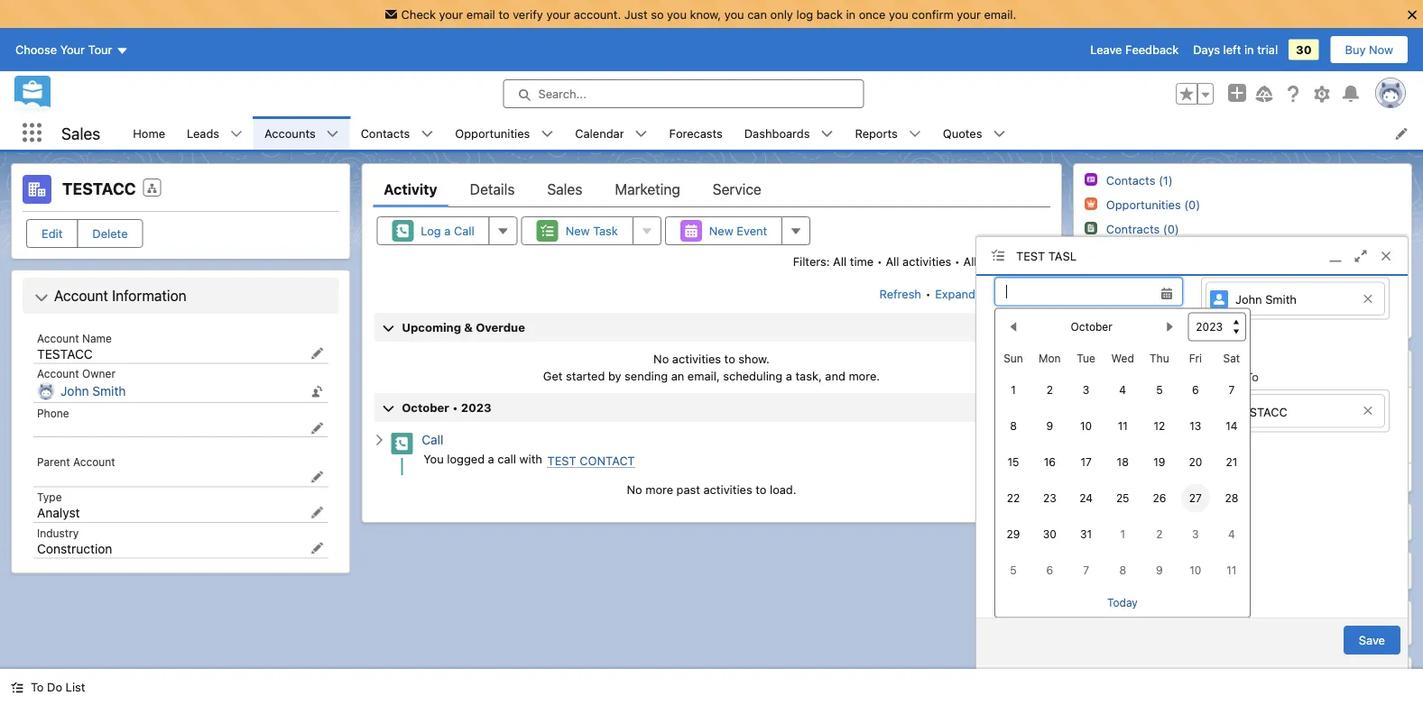Task type: describe. For each thing, give the bounding box(es) containing it.
0 vertical spatial 7
[[1229, 384, 1235, 396]]

october for october alert
[[1071, 321, 1113, 333]]

6 for topmost 6 button
[[1192, 384, 1199, 396]]

1 horizontal spatial opportunities
[[1117, 515, 1204, 530]]

0 vertical spatial sales
[[61, 123, 100, 143]]

cases
[[1117, 564, 1155, 579]]

contacts image
[[1085, 173, 1097, 186]]

time
[[850, 255, 874, 268]]

edit button
[[26, 219, 78, 248]]

23 button
[[1036, 484, 1065, 513]]

12
[[1154, 420, 1166, 432]]

1 vertical spatial 5 button
[[999, 556, 1028, 585]]

test tasl
[[1016, 249, 1077, 263]]

today inside today 'button'
[[1108, 597, 1138, 609]]

0 vertical spatial 6 button
[[1181, 376, 1210, 404]]

test inside you logged a call with test contact
[[548, 454, 577, 468]]

text default image down save button
[[1386, 669, 1398, 682]]

account.
[[574, 7, 621, 21]]

contacts for contacts (1)
[[1117, 362, 1174, 377]]

0 horizontal spatial john smith
[[60, 384, 126, 399]]

16 button
[[1036, 448, 1065, 477]]

2 horizontal spatial to
[[756, 483, 767, 496]]

calendar list item
[[564, 116, 659, 150]]

1 horizontal spatial view all link
[[1074, 463, 1412, 492]]

1 horizontal spatial 9
[[1156, 564, 1163, 577]]

none text field inside test tasl dialog
[[995, 282, 1183, 311]]

edit account name image
[[311, 348, 323, 360]]

today button
[[1107, 589, 1139, 617]]

text default image left logged call image at the bottom left of page
[[373, 434, 386, 447]]

all down test tasl
[[1036, 287, 1050, 301]]

1 horizontal spatial 4 button
[[1218, 520, 1246, 549]]

0 vertical spatial activities
[[903, 255, 952, 268]]

email,
[[688, 370, 720, 383]]

1 vertical spatial call
[[422, 433, 444, 448]]

15 button
[[999, 448, 1028, 477]]

1 vertical spatial 11 button
[[1218, 556, 1246, 585]]

cases image
[[1085, 561, 1106, 582]]

0 horizontal spatial today
[[989, 438, 1020, 450]]

dashboards list item
[[734, 116, 844, 150]]

0 vertical spatial 4
[[1120, 384, 1127, 396]]

sales link
[[547, 172, 583, 208]]

partners (0) link
[[1106, 271, 1172, 285]]

partners image
[[1085, 271, 1097, 284]]

name inside test tasl dialog
[[995, 375, 1027, 388]]

forecasts
[[669, 126, 723, 140]]

delete button
[[77, 219, 143, 248]]

past
[[677, 483, 700, 496]]

1 horizontal spatial 10 button
[[1181, 556, 1210, 585]]

and
[[825, 370, 846, 383]]

1 horizontal spatial 30
[[1296, 43, 1312, 56]]

john inside test tasl dialog
[[1236, 297, 1262, 311]]

0 vertical spatial testacc
[[62, 179, 136, 199]]

account for account name
[[37, 332, 79, 345]]

0 vertical spatial 5 button
[[1145, 376, 1174, 404]]

upcoming & overdue
[[402, 321, 525, 334]]

• right time on the top of page
[[877, 255, 883, 268]]

22
[[1007, 492, 1020, 505]]

10 for right 10 button
[[1190, 564, 1202, 577]]

3 for right 3 button
[[1192, 528, 1199, 541]]

activities inside no activities to show. get started by sending an email, scheduling a task, and more.
[[672, 352, 721, 366]]

show
[[1207, 318, 1237, 331]]

sales inside tab list
[[547, 181, 583, 198]]

all right '21' "button"
[[1251, 471, 1264, 485]]

no for more
[[627, 483, 642, 496]]

1 horizontal spatial view
[[1221, 471, 1248, 485]]

sun
[[1004, 352, 1023, 365]]

month
[[1004, 401, 1041, 415]]

text default image for quotes
[[993, 128, 1006, 140]]

email.
[[984, 7, 1017, 21]]

no more past activities to load. status
[[373, 483, 1050, 496]]

2023-10-27 cell
[[1178, 480, 1214, 516]]

refresh button
[[879, 280, 923, 309]]

log a call
[[421, 224, 475, 238]]

once
[[859, 7, 886, 21]]

october  •  2023
[[402, 401, 492, 415]]

opportunities list item
[[444, 116, 564, 150]]

1 horizontal spatial 3 button
[[1181, 520, 1210, 549]]

0 horizontal spatial john smith link
[[60, 384, 126, 400]]

contacts (1) link
[[1106, 173, 1173, 188]]

save
[[1359, 634, 1386, 648]]

october grid
[[996, 345, 1250, 589]]

1 vertical spatial 9 button
[[1145, 556, 1174, 585]]

0 horizontal spatial 6 button
[[1036, 556, 1065, 585]]

task,
[[796, 370, 822, 383]]

days left in trial
[[1194, 43, 1278, 56]]

contact inside test contact title: email:
[[1119, 399, 1174, 413]]

testacc link
[[1206, 399, 1386, 433]]

event
[[737, 224, 767, 238]]

23
[[1043, 492, 1057, 505]]

related
[[1201, 375, 1243, 388]]

cases image
[[1085, 295, 1097, 308]]

1 horizontal spatial in
[[1245, 43, 1254, 56]]

account name
[[37, 332, 112, 345]]

test contact element
[[1074, 395, 1412, 457]]

0 vertical spatial 2 button
[[1036, 376, 1065, 404]]

1 for the bottom 1 button
[[1121, 528, 1126, 541]]

contracts (0) link
[[1106, 222, 1180, 236]]

a inside button
[[444, 224, 451, 238]]

account information
[[54, 287, 187, 305]]

buy now button
[[1330, 35, 1409, 64]]

industry
[[37, 527, 79, 540]]

account for account information
[[54, 287, 108, 305]]

1 vertical spatial testacc
[[37, 347, 93, 362]]

1 vertical spatial 1 button
[[1109, 520, 1138, 549]]

search...
[[538, 87, 587, 101]]

1 opportunities image from the top
[[1085, 198, 1097, 210]]

21
[[1226, 456, 1238, 469]]

save button
[[1344, 627, 1401, 655]]

leads list item
[[176, 116, 254, 150]]

show.
[[739, 352, 770, 366]]

text default image up save button
[[1386, 613, 1398, 626]]

1 horizontal spatial john smith link
[[1206, 286, 1386, 320]]

0 horizontal spatial to
[[499, 7, 510, 21]]

a inside you logged a call with test contact
[[488, 452, 494, 466]]

14 button
[[1218, 412, 1246, 441]]

dashboards
[[744, 126, 810, 140]]

1 vertical spatial 5
[[1010, 564, 1017, 577]]

0 horizontal spatial 7
[[1083, 564, 1090, 577]]

title:
[[1085, 414, 1112, 428]]

0 vertical spatial view all link
[[1005, 280, 1050, 309]]

all left types at the top of page
[[964, 255, 977, 268]]

10 for 10 button to the top
[[1081, 420, 1092, 432]]

13
[[1190, 420, 1202, 432]]

17 button
[[1072, 448, 1101, 477]]

contracts image
[[1085, 222, 1097, 235]]

test for test tasl
[[1016, 249, 1045, 263]]

1 your from the left
[[439, 7, 463, 21]]

leave feedback link
[[1091, 43, 1179, 56]]

1 horizontal spatial 7 button
[[1218, 376, 1246, 404]]

cases (0)
[[1106, 295, 1159, 309]]

with
[[520, 452, 542, 466]]

task
[[593, 224, 618, 238]]

fri
[[1189, 352, 1202, 365]]

22 button
[[999, 484, 1028, 513]]

new task button
[[521, 217, 634, 246]]

• left expand
[[926, 287, 931, 301]]

25 button
[[1109, 484, 1138, 513]]

reports
[[855, 126, 898, 140]]

email:
[[1085, 428, 1117, 441]]

opportunities link
[[444, 116, 541, 150]]

account right parent
[[73, 456, 115, 468]]

0 vertical spatial test contact link
[[1087, 399, 1174, 413]]

opportunities (0) link
[[1106, 198, 1201, 212]]

1 vertical spatial 7 button
[[1072, 556, 1101, 585]]

notes
[[1117, 616, 1154, 631]]

0 horizontal spatial test contact link
[[548, 454, 635, 468]]

0 horizontal spatial 4 button
[[1109, 376, 1138, 404]]

overdue
[[476, 321, 525, 334]]

0 vertical spatial 8 button
[[999, 412, 1028, 441]]

details link
[[470, 172, 515, 208]]

25
[[1116, 492, 1130, 505]]

0 vertical spatial in
[[846, 7, 856, 21]]

0 horizontal spatial john
[[60, 384, 89, 399]]

orders image
[[1085, 246, 1097, 259]]

text default image for opportunities
[[541, 128, 554, 140]]

30 button
[[1036, 520, 1065, 549]]

3 for the left 3 button
[[1083, 384, 1090, 396]]

only
[[770, 7, 793, 21]]

new event button
[[665, 217, 783, 246]]

refresh • expand all • view all
[[880, 287, 1050, 301]]

no more past activities to load.
[[627, 483, 797, 496]]

edit industry image
[[311, 543, 323, 555]]

30 inside button
[[1043, 528, 1057, 541]]

sat
[[1224, 352, 1240, 365]]

0 horizontal spatial 9 button
[[1036, 412, 1065, 441]]

account for account owner
[[37, 368, 79, 380]]

1 horizontal spatial 8
[[1120, 564, 1127, 577]]

leads
[[187, 126, 219, 140]]

1 horizontal spatial 11
[[1227, 564, 1237, 577]]

verify
[[513, 7, 543, 21]]

tasl
[[1049, 249, 1077, 263]]

contacts list item
[[350, 116, 444, 150]]

log a call button
[[377, 217, 490, 246]]

test for test contact title: email:
[[1087, 399, 1116, 413]]

accounts list item
[[254, 116, 350, 150]]

14
[[1226, 420, 1238, 432]]



Task type: locate. For each thing, give the bounding box(es) containing it.
test contact title: email:
[[1085, 399, 1174, 441]]

0 vertical spatial opportunities
[[455, 126, 530, 140]]

opportunities image down the 24 at the bottom right of the page
[[1085, 512, 1106, 533]]

1 horizontal spatial 7
[[1229, 384, 1235, 396]]

1 horizontal spatial 5 button
[[1145, 376, 1174, 404]]

0 vertical spatial john smith link
[[1206, 286, 1386, 320]]

call up you
[[422, 433, 444, 448]]

new for new task
[[566, 224, 590, 238]]

expand
[[935, 287, 976, 301]]

view down types at the top of page
[[1006, 287, 1033, 301]]

0 vertical spatial name
[[82, 332, 112, 345]]

service link
[[713, 172, 762, 208]]

9
[[1047, 420, 1054, 432], [1156, 564, 1163, 577]]

1 vertical spatial today
[[1108, 597, 1138, 609]]

0 horizontal spatial 3 button
[[1072, 376, 1101, 404]]

trial
[[1258, 43, 1278, 56]]

this month
[[976, 401, 1041, 415]]

3 you from the left
[[889, 7, 909, 21]]

today up 15
[[989, 438, 1020, 450]]

construction
[[37, 542, 112, 556]]

0 vertical spatial 9 button
[[1036, 412, 1065, 441]]

choose
[[15, 43, 57, 56]]

in right left
[[1245, 43, 1254, 56]]

account inside 'dropdown button'
[[54, 287, 108, 305]]

7 button down 31
[[1072, 556, 1101, 585]]

8 right cases icon
[[1120, 564, 1127, 577]]

8 button up '15' button
[[999, 412, 1028, 441]]

john smith down owner
[[60, 384, 126, 399]]

1 vertical spatial activities
[[672, 352, 721, 366]]

0 vertical spatial 3 button
[[1072, 376, 1101, 404]]

1 vertical spatial john smith link
[[60, 384, 126, 400]]

0 horizontal spatial sales
[[61, 123, 100, 143]]

text default image
[[326, 128, 339, 140], [821, 128, 834, 140], [373, 434, 386, 447], [1386, 613, 1398, 626]]

notes (0)
[[1117, 616, 1177, 631]]

1 vertical spatial 10
[[1190, 564, 1202, 577]]

7
[[1229, 384, 1235, 396], [1083, 564, 1090, 577]]

9 up 16 button
[[1047, 420, 1054, 432]]

2 vertical spatial activities
[[704, 483, 753, 496]]

7 button
[[1218, 376, 1246, 404], [1072, 556, 1101, 585]]

0 horizontal spatial smith
[[92, 384, 126, 399]]

all right time on the top of page
[[886, 255, 900, 268]]

19
[[1154, 456, 1166, 469]]

in
[[846, 7, 856, 21], [1245, 43, 1254, 56]]

october inside test tasl dialog
[[1071, 321, 1113, 333]]

testacc up delete button
[[62, 179, 136, 199]]

(10)
[[1257, 318, 1279, 331]]

1 button
[[999, 376, 1028, 404], [1109, 520, 1138, 549]]

17
[[1081, 456, 1092, 469]]

1 you from the left
[[667, 7, 687, 21]]

accounts
[[265, 126, 316, 140]]

a inside no activities to show. get started by sending an email, scheduling a task, and more.
[[786, 370, 792, 383]]

no activities to show. get started by sending an email, scheduling a task, and more.
[[543, 352, 880, 383]]

1 horizontal spatial 3
[[1192, 528, 1199, 541]]

5
[[1156, 384, 1163, 396], [1010, 564, 1017, 577]]

to inside test tasl dialog
[[1246, 375, 1259, 388]]

test up title:
[[1087, 399, 1116, 413]]

text default image inside dashboards 'list item'
[[821, 128, 834, 140]]

1 horizontal spatial 1 button
[[1109, 520, 1138, 549]]

expand all button
[[934, 280, 994, 309]]

0 horizontal spatial in
[[846, 7, 856, 21]]

0 vertical spatial contact
[[1119, 399, 1174, 413]]

2 vertical spatial to
[[756, 483, 767, 496]]

6 down 30 button
[[1047, 564, 1054, 577]]

you logged a call with test contact
[[424, 452, 635, 468]]

11 right email:
[[1118, 420, 1128, 432]]

opportunities inside list item
[[455, 126, 530, 140]]

7 down 31
[[1083, 564, 1090, 577]]

more.
[[849, 370, 880, 383]]

text default image right quotes
[[993, 128, 1006, 140]]

calendar
[[575, 126, 624, 140]]

edit parent account image
[[311, 471, 323, 484]]

2 button down mon
[[1036, 376, 1065, 404]]

text default image for contacts
[[421, 128, 434, 140]]

text default image for reports
[[909, 128, 921, 140]]

test tasl dialog
[[976, 199, 1409, 670]]

0 vertical spatial 10 button
[[1072, 412, 1101, 441]]

testacc down account name
[[37, 347, 93, 362]]

to left do
[[31, 681, 44, 695]]

1 horizontal spatial john smith
[[1236, 297, 1297, 311]]

16
[[1044, 456, 1056, 469]]

contacts for contacts
[[361, 126, 410, 140]]

2 for the bottom 2 button
[[1157, 528, 1163, 541]]

1 vertical spatial 6 button
[[1036, 556, 1065, 585]]

1 horizontal spatial 5
[[1156, 384, 1163, 396]]

to left show.
[[725, 352, 735, 366]]

1 vertical spatial 3 button
[[1181, 520, 1210, 549]]

buy now
[[1345, 43, 1394, 56]]

0 vertical spatial 2
[[1047, 384, 1053, 396]]

quotes
[[943, 126, 983, 140]]

1 vertical spatial contacts
[[1117, 362, 1174, 377]]

call inside button
[[454, 224, 475, 238]]

1 vertical spatial (0)
[[1158, 616, 1177, 631]]

can
[[748, 7, 767, 21]]

1 vertical spatial 8
[[1120, 564, 1127, 577]]

0 vertical spatial 8
[[1010, 420, 1017, 432]]

wed
[[1112, 352, 1135, 365]]

view down 21
[[1221, 471, 1248, 485]]

1 vertical spatial 8 button
[[1109, 556, 1138, 585]]

2 new from the left
[[709, 224, 734, 238]]

by
[[608, 370, 622, 383]]

just
[[625, 7, 648, 21]]

8 button right cases icon
[[1109, 556, 1138, 585]]

2 for the topmost 2 button
[[1047, 384, 1053, 396]]

view all link up 28
[[1074, 463, 1412, 492]]

new left event
[[709, 224, 734, 238]]

name down sun
[[995, 375, 1027, 388]]

activities up email,
[[672, 352, 721, 366]]

6 for the leftmost 6 button
[[1047, 564, 1054, 577]]

reports link
[[844, 116, 909, 150]]

contact inside you logged a call with test contact
[[580, 454, 635, 468]]

tab list containing activity
[[373, 172, 1050, 208]]

1 vertical spatial 4
[[1229, 528, 1235, 541]]

today up notes in the right bottom of the page
[[1108, 597, 1138, 609]]

you right so
[[667, 7, 687, 21]]

new inside button
[[566, 224, 590, 238]]

related to
[[1201, 375, 1259, 388]]

text default image right accounts
[[326, 128, 339, 140]]

contacts link
[[350, 116, 421, 150]]

load.
[[770, 483, 797, 496]]

sales
[[61, 123, 100, 143], [547, 181, 583, 198]]

0 horizontal spatial view all link
[[1005, 280, 1050, 309]]

10 button up "17" button at bottom
[[1072, 412, 1101, 441]]

1 vertical spatial test
[[1087, 399, 1116, 413]]

a left task,
[[786, 370, 792, 383]]

dashboards link
[[734, 116, 821, 150]]

None text field
[[995, 282, 1183, 311]]

john down account owner
[[60, 384, 89, 399]]

0 horizontal spatial to
[[31, 681, 44, 695]]

sending
[[625, 370, 668, 383]]

contact up 12
[[1119, 399, 1174, 413]]

1 vertical spatial 4 button
[[1218, 520, 1246, 549]]

2 horizontal spatial you
[[889, 7, 909, 21]]

types
[[980, 255, 1011, 268]]

0 horizontal spatial 9
[[1047, 420, 1054, 432]]

0 horizontal spatial name
[[82, 332, 112, 345]]

parent
[[37, 456, 70, 468]]

26
[[1153, 492, 1166, 505]]

your left email.
[[957, 7, 981, 21]]

4 button
[[1109, 376, 1138, 404], [1218, 520, 1246, 549]]

contacts inside contacts "link"
[[361, 126, 410, 140]]

6 button down fri
[[1181, 376, 1210, 404]]

test inside dialog
[[1016, 249, 1045, 263]]

testacc
[[62, 179, 136, 199], [37, 347, 93, 362], [1236, 410, 1288, 423]]

3 button down 27
[[1181, 520, 1210, 549]]

12 button
[[1145, 412, 1174, 441]]

29 button
[[999, 520, 1028, 549]]

to
[[1246, 375, 1259, 388], [31, 681, 44, 695]]

• down types at the top of page
[[997, 287, 1002, 301]]

1 horizontal spatial call
[[454, 224, 475, 238]]

tab list
[[373, 172, 1050, 208]]

0 horizontal spatial you
[[667, 7, 687, 21]]

0 horizontal spatial your
[[439, 7, 463, 21]]

1 vertical spatial 1
[[1121, 528, 1126, 541]]

1 vertical spatial 3
[[1192, 528, 1199, 541]]

5 down the 29 "button"
[[1010, 564, 1017, 577]]

test right with
[[548, 454, 577, 468]]

no inside no activities to show. get started by sending an email, scheduling a task, and more.
[[654, 352, 669, 366]]

test
[[1016, 249, 1045, 263], [1087, 399, 1116, 413], [548, 454, 577, 468]]

0 horizontal spatial opportunities
[[455, 126, 530, 140]]

tue
[[1077, 352, 1096, 365]]

2 you from the left
[[725, 7, 744, 21]]

text default image
[[230, 128, 243, 140], [421, 128, 434, 140], [541, 128, 554, 140], [635, 128, 648, 140], [909, 128, 921, 140], [993, 128, 1006, 140], [34, 291, 49, 305], [1386, 669, 1398, 682], [11, 682, 23, 695]]

30
[[1296, 43, 1312, 56], [1043, 528, 1057, 541]]

&
[[464, 321, 473, 334]]

1 vertical spatial 9
[[1156, 564, 1163, 577]]

account up account name
[[54, 287, 108, 305]]

delete
[[92, 227, 128, 241]]

all right expand
[[979, 287, 993, 301]]

(0) for notes (0)
[[1158, 616, 1177, 631]]

0 horizontal spatial 10
[[1081, 420, 1092, 432]]

contact right with
[[580, 454, 635, 468]]

3 down contacts icon
[[1083, 384, 1090, 396]]

name
[[82, 332, 112, 345], [995, 375, 1027, 388]]

buy
[[1345, 43, 1366, 56]]

all left (10) at the top of the page
[[1240, 318, 1254, 331]]

1 horizontal spatial 4
[[1229, 528, 1235, 541]]

name up owner
[[82, 332, 112, 345]]

you
[[667, 7, 687, 21], [725, 7, 744, 21], [889, 7, 909, 21]]

john smith up (10) at the top of the page
[[1236, 297, 1297, 311]]

smith inside test tasl dialog
[[1266, 297, 1297, 311]]

text default image inside the to do list button
[[11, 682, 23, 695]]

0 vertical spatial 5
[[1156, 384, 1163, 396]]

1 horizontal spatial test contact link
[[1087, 399, 1174, 413]]

all left time on the top of page
[[833, 255, 847, 268]]

27 button
[[1181, 484, 1210, 513]]

no for activities
[[654, 352, 669, 366]]

text default image for calendar
[[635, 128, 648, 140]]

1 vertical spatial name
[[995, 375, 1027, 388]]

18 button
[[1109, 448, 1138, 477]]

0 vertical spatial view
[[1006, 287, 1033, 301]]

1 vertical spatial view
[[1221, 471, 1248, 485]]

opportunities down 26 "button"
[[1117, 515, 1204, 530]]

29
[[1007, 528, 1020, 541]]

1 new from the left
[[566, 224, 590, 238]]

9 button up notes (0)
[[1145, 556, 1174, 585]]

list containing home
[[122, 116, 1424, 150]]

4 button down 28
[[1218, 520, 1246, 549]]

quotes list item
[[932, 116, 1017, 150]]

call
[[498, 452, 516, 466]]

1 vertical spatial to
[[31, 681, 44, 695]]

3 button down tue
[[1072, 376, 1101, 404]]

4 button down the 'wed'
[[1109, 376, 1138, 404]]

1 horizontal spatial 10
[[1190, 564, 1202, 577]]

opportunities up the details
[[455, 126, 530, 140]]

0 horizontal spatial contact
[[580, 454, 635, 468]]

list
[[122, 116, 1424, 150]]

0 vertical spatial john smith
[[1236, 297, 1297, 311]]

quotes link
[[932, 116, 993, 150]]

30 down 23 button
[[1043, 528, 1057, 541]]

text default image inside reports list item
[[909, 128, 921, 140]]

opportunities image
[[1085, 198, 1097, 210], [1085, 512, 1106, 533]]

10 up "17" button at bottom
[[1081, 420, 1092, 432]]

activities up refresh button
[[903, 255, 952, 268]]

2 your from the left
[[547, 7, 571, 21]]

7 down sat
[[1229, 384, 1235, 396]]

upcoming
[[402, 321, 461, 334]]

1 horizontal spatial 9 button
[[1145, 556, 1174, 585]]

edit phone image
[[311, 422, 323, 435]]

contracts (0)
[[1106, 222, 1180, 236]]

0 horizontal spatial call
[[422, 433, 444, 448]]

1 vertical spatial contact
[[580, 454, 635, 468]]

show all (10) link
[[1207, 318, 1279, 331]]

text default image inside quotes list item
[[993, 128, 1006, 140]]

5 button down thu
[[1145, 376, 1174, 404]]

leave feedback
[[1091, 43, 1179, 56]]

31 button
[[1072, 520, 1101, 549]]

1 up this month
[[1011, 384, 1016, 396]]

text default image right reports
[[909, 128, 921, 140]]

testacc down the related to
[[1236, 410, 1288, 423]]

1 horizontal spatial to
[[1246, 375, 1259, 388]]

home
[[133, 126, 165, 140]]

20
[[1189, 456, 1203, 469]]

october up call link in the bottom of the page
[[402, 401, 449, 415]]

sales left the home link
[[61, 123, 100, 143]]

24 button
[[1072, 484, 1101, 513]]

0 horizontal spatial view
[[1006, 287, 1033, 301]]

0 horizontal spatial a
[[444, 224, 451, 238]]

this
[[976, 401, 1001, 415]]

october alert
[[1071, 321, 1113, 333]]

account down account name
[[37, 368, 79, 380]]

group
[[1176, 83, 1214, 105]]

your
[[439, 7, 463, 21], [547, 7, 571, 21], [957, 7, 981, 21]]

smith down owner
[[92, 384, 126, 399]]

1 vertical spatial 2 button
[[1145, 520, 1174, 549]]

text default image inside accounts list item
[[326, 128, 339, 140]]

left
[[1224, 43, 1242, 56]]

3 your from the left
[[957, 7, 981, 21]]

new for new event
[[709, 224, 734, 238]]

2 down "26"
[[1157, 528, 1163, 541]]

text default image left do
[[11, 682, 23, 695]]

account up account owner
[[37, 332, 79, 345]]

1 vertical spatial 11
[[1227, 564, 1237, 577]]

owner
[[82, 368, 116, 380]]

john up show all (10) link
[[1236, 297, 1262, 311]]

contacts image
[[1085, 358, 1106, 380]]

1 button down 25 button
[[1109, 520, 1138, 549]]

no up sending
[[654, 352, 669, 366]]

0 vertical spatial 3
[[1083, 384, 1090, 396]]

15
[[1008, 456, 1020, 469]]

testacc inside test tasl dialog
[[1236, 410, 1288, 423]]

test contact link up title:
[[1087, 399, 1174, 413]]

text default image left reports
[[821, 128, 834, 140]]

new inside 'button'
[[709, 224, 734, 238]]

(0) for cases (0)
[[1159, 564, 1178, 579]]

1 horizontal spatial test
[[1016, 249, 1045, 263]]

activity
[[384, 181, 438, 198]]

view all
[[1221, 471, 1264, 485]]

john smith inside test tasl dialog
[[1236, 297, 1297, 311]]

5 button down the 29 "button"
[[999, 556, 1028, 585]]

october for october  •  2023
[[402, 401, 449, 415]]

8
[[1010, 420, 1017, 432], [1120, 564, 1127, 577]]

text default image inside calendar list item
[[635, 128, 648, 140]]

1 horizontal spatial contacts
[[1117, 362, 1174, 377]]

back
[[817, 7, 843, 21]]

new event
[[709, 224, 767, 238]]

10 right cases (0)
[[1190, 564, 1202, 577]]

logged
[[447, 452, 485, 466]]

test inside test contact title: email:
[[1087, 399, 1116, 413]]

1 horizontal spatial smith
[[1266, 297, 1297, 311]]

new left the task
[[566, 224, 590, 238]]

6 button down 30 button
[[1036, 556, 1065, 585]]

26 button
[[1145, 484, 1174, 513]]

2 button down 26 "button"
[[1145, 520, 1174, 549]]

1 horizontal spatial a
[[488, 452, 494, 466]]

6 down "(1)"
[[1192, 384, 1199, 396]]

to left load.
[[756, 483, 767, 496]]

reports list item
[[844, 116, 932, 150]]

1 vertical spatial view all link
[[1074, 463, 1412, 492]]

contacts left "(1)"
[[1117, 362, 1174, 377]]

account information button
[[26, 282, 335, 311]]

october down cases image
[[1071, 321, 1113, 333]]

0 vertical spatial 11 button
[[1109, 412, 1138, 441]]

19 button
[[1145, 448, 1174, 477]]

1 horizontal spatial 8 button
[[1109, 556, 1138, 585]]

no left more
[[627, 483, 642, 496]]

opportunities image down contacts image
[[1085, 198, 1097, 210]]

contacts
[[361, 126, 410, 140], [1117, 362, 1174, 377]]

to right related
[[1246, 375, 1259, 388]]

4 down 28
[[1229, 528, 1235, 541]]

text default image up account name
[[34, 291, 49, 305]]

october
[[1071, 321, 1113, 333], [402, 401, 449, 415]]

1 horizontal spatial today
[[1108, 597, 1138, 609]]

0 vertical spatial (0)
[[1159, 564, 1178, 579]]

0 vertical spatial john
[[1236, 297, 1262, 311]]

logged call image
[[391, 433, 413, 455]]

9 right cases
[[1156, 564, 1163, 577]]

1
[[1011, 384, 1016, 396], [1121, 528, 1126, 541]]

• left 2023
[[452, 401, 458, 415]]

28
[[1225, 492, 1239, 505]]

text default image inside contacts list item
[[421, 128, 434, 140]]

choose your tour
[[15, 43, 112, 56]]

text default image inside 'opportunities' list item
[[541, 128, 554, 140]]

text default image inside "leads" list item
[[230, 128, 243, 140]]

0 vertical spatial october
[[1071, 321, 1113, 333]]

9 button up 16 button
[[1036, 412, 1065, 441]]

to inside no activities to show. get started by sending an email, scheduling a task, and more.
[[725, 352, 735, 366]]

0 horizontal spatial 11
[[1118, 420, 1128, 432]]

john smith link up sat
[[1206, 286, 1386, 320]]

edit type image
[[311, 507, 323, 519]]

0 horizontal spatial 1 button
[[999, 376, 1028, 404]]

text default image for leads
[[230, 128, 243, 140]]

2
[[1047, 384, 1053, 396], [1157, 528, 1163, 541]]

smith up (10) at the top of the page
[[1266, 297, 1297, 311]]

text default image right calendar
[[635, 128, 648, 140]]

2 opportunities image from the top
[[1085, 512, 1106, 533]]

thu
[[1150, 352, 1170, 365]]

1 for the leftmost 1 button
[[1011, 384, 1016, 396]]

check your email to verify your account. just so you know, you can only log back in once you confirm your email.
[[401, 7, 1017, 21]]

• up expand
[[955, 255, 960, 268]]

text default image inside account information 'dropdown button'
[[34, 291, 49, 305]]

text default image up activity
[[421, 128, 434, 140]]

to inside button
[[31, 681, 44, 695]]

1 horizontal spatial 6 button
[[1181, 376, 1210, 404]]



Task type: vqa. For each thing, say whether or not it's contained in the screenshot.


